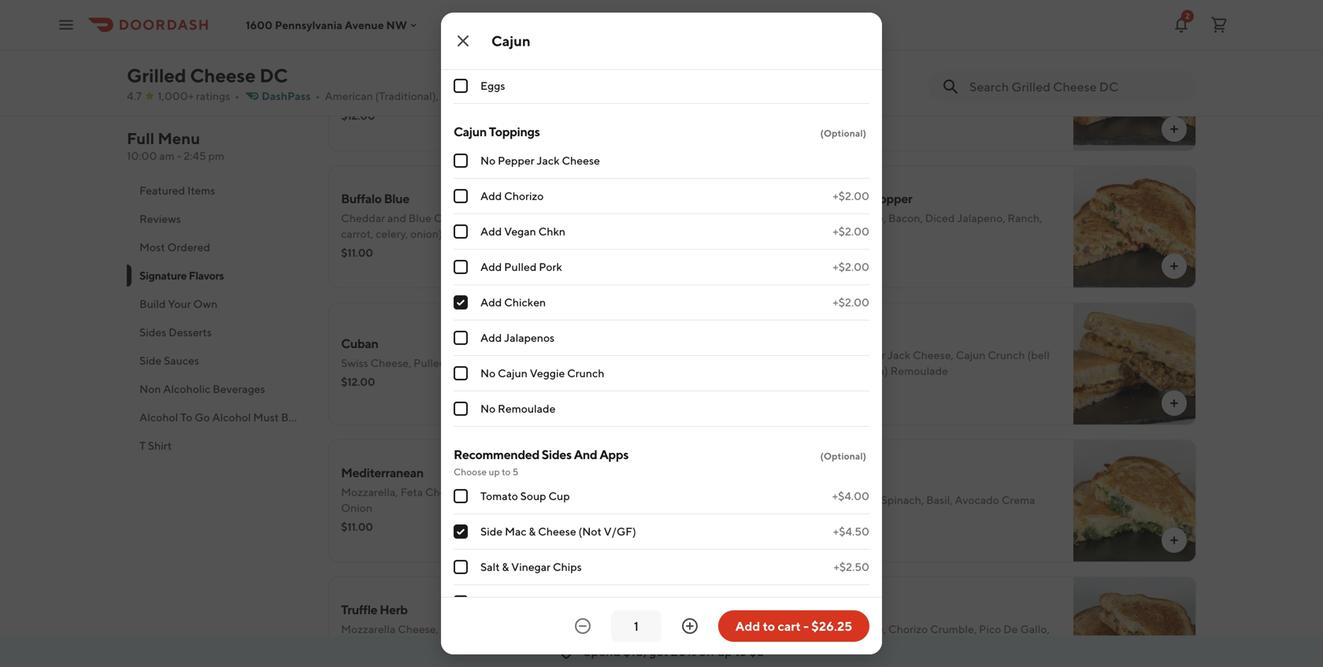 Task type: vqa. For each thing, say whether or not it's contained in the screenshot.
CHEDDAR to the middle
yes



Task type: locate. For each thing, give the bounding box(es) containing it.
0 vertical spatial mac
[[576, 74, 598, 87]]

0 horizontal spatial hot
[[503, 227, 522, 240]]

0 vertical spatial mozzarella
[[781, 74, 836, 87]]

bbq image
[[633, 28, 756, 151]]

to left cart
[[763, 619, 775, 634]]

1 horizontal spatial sauce
[[524, 227, 555, 240]]

cheese left (not
[[538, 525, 576, 538]]

Current quantity is 1 number field
[[621, 618, 652, 635]]

cheese for side mac & cheese (not v/gf)
[[538, 525, 576, 538]]

go
[[195, 411, 210, 424]]

+$2.00 for add chicken
[[833, 296, 870, 309]]

None checkbox
[[454, 189, 468, 203], [454, 224, 468, 239], [454, 260, 468, 274], [454, 525, 468, 539], [454, 560, 468, 574], [454, 189, 468, 203], [454, 224, 468, 239], [454, 260, 468, 274], [454, 525, 468, 539], [454, 560, 468, 574]]

basil, inside pizza melt mozzarella and parmesan cheese, pizza sauce, basil, dried oregano
[[1018, 74, 1045, 87]]

jalapeno, left ranch,
[[957, 211, 1005, 224]]

chorizo inside cajun toppings group
[[504, 189, 544, 202]]

2 add item to cart image from the top
[[1168, 397, 1181, 410]]

side
[[139, 354, 162, 367], [480, 525, 503, 538]]

diced up american (traditional), sandwiches • 0.2 mi
[[430, 74, 460, 87]]

side up salt
[[480, 525, 503, 538]]

cheddar up chees,
[[341, 74, 385, 87]]

hot down bacon
[[802, 227, 821, 240]]

mozzarella
[[781, 74, 836, 87], [781, 493, 836, 506], [341, 623, 396, 636]]

cheddar inside cheddar and pepper jack cheese, cajun crunch (bell pepper, celery, onion) remoulade $11.00
[[781, 349, 826, 362]]

1 vertical spatial herb
[[376, 638, 401, 651]]

jalapeno, up "sandwiches"
[[462, 74, 511, 87]]

southwest image
[[1074, 577, 1196, 667]]

1 vertical spatial truffle
[[341, 638, 374, 651]]

side inside the recommended sides and apps group
[[480, 525, 503, 538]]

crunch inside buffalo blue cheddar and blue cheese, buffalo crunch (diced carrot, celery, onion), ranch and hot sauce $11.00
[[516, 211, 553, 224]]

off
[[699, 644, 715, 659]]

pepper inside cheddar and pepper jack cheese, cajun crunch (bell pepper, celery, onion) remoulade $11.00
[[849, 349, 886, 362]]

pepper down southwest on the bottom right
[[781, 623, 818, 636]]

close cajun image
[[454, 32, 473, 50]]

1 horizontal spatial sides
[[542, 447, 572, 462]]

prepared
[[377, 411, 424, 424]]

cheddar cheese, diced jalapeno, pulled pork, mac and chees, bbq sauce $12.00
[[341, 74, 619, 122]]

- inside 'full menu 10:00 am - 2:45 pm'
[[177, 149, 182, 162]]

herb up aioli
[[380, 602, 408, 617]]

red
[[588, 486, 609, 499]]

1 horizontal spatial crunch
[[567, 367, 605, 380]]

signature
[[139, 269, 187, 282]]

alcohol right go
[[212, 411, 251, 424]]

jack inside cajun toppings group
[[537, 154, 560, 167]]

0 vertical spatial crema
[[1002, 493, 1035, 506]]

pizza melt image
[[1074, 28, 1196, 151]]

salt
[[480, 560, 500, 573]]

crunch inside cajun toppings group
[[567, 367, 605, 380]]

1 vertical spatial -
[[803, 619, 809, 634]]

0 horizontal spatial avocado
[[781, 638, 826, 651]]

alcohol left to
[[139, 411, 178, 424]]

1 vertical spatial mozzarella
[[781, 493, 836, 506]]

1 vertical spatial cheese
[[562, 154, 600, 167]]

1 vertical spatial add item to cart image
[[1168, 397, 1181, 410]]

pepper down toppings
[[498, 154, 535, 167]]

jalapeno, inside bacon jalapeno popper pepper jack cheese, bacon, diced jalapeno, ranch, and hot sauce $12.00
[[957, 211, 1005, 224]]

jack down jalapeno
[[820, 211, 843, 224]]

3 no from the top
[[480, 402, 496, 415]]

blue
[[384, 191, 409, 206], [409, 211, 432, 224]]

crunch left (bell
[[988, 349, 1025, 362]]

1 vertical spatial celery,
[[822, 364, 854, 377]]

0 horizontal spatial &
[[502, 560, 509, 573]]

diced right the bacon,
[[925, 211, 955, 224]]

1 horizontal spatial alcohol
[[212, 411, 251, 424]]

side for side mac & cheese (not v/gf)
[[480, 525, 503, 538]]

1 vertical spatial sides
[[542, 447, 572, 462]]

cheddar up carrot,
[[341, 211, 385, 224]]

add item to cart image for popper
[[1168, 260, 1181, 273]]

None checkbox
[[454, 295, 468, 310], [454, 489, 468, 503], [454, 295, 468, 310], [454, 489, 468, 503]]

t shirt button
[[127, 432, 310, 460]]

mac
[[576, 74, 598, 87], [505, 525, 527, 538]]

add for add jalapenos
[[480, 331, 502, 344]]

crunch
[[516, 211, 553, 224], [988, 349, 1025, 362], [567, 367, 605, 380]]

1 horizontal spatial hot
[[802, 227, 821, 240]]

add item to cart image for pepper
[[1168, 397, 1181, 410]]

1 (optional) from the top
[[820, 128, 866, 139]]

sauce up the 'pork'
[[524, 227, 555, 240]]

0 vertical spatial sides
[[139, 326, 166, 339]]

am
[[159, 149, 175, 162]]

- right 'am'
[[177, 149, 182, 162]]

2 vertical spatial to
[[735, 644, 747, 659]]

1600 pennsylvania avenue nw
[[246, 18, 407, 31]]

2 vertical spatial add item to cart image
[[1168, 534, 1181, 547]]

reviews button
[[127, 205, 310, 233]]

cheese up ratings
[[190, 64, 256, 87]]

0 vertical spatial celery,
[[376, 227, 408, 240]]

0 horizontal spatial pizza
[[781, 54, 811, 69]]

sauce,
[[983, 74, 1016, 87]]

0 horizontal spatial alcohol
[[139, 411, 178, 424]]

no remoulade
[[480, 402, 556, 415]]

spinach, up the spend
[[548, 623, 591, 636]]

sides left and
[[542, 447, 572, 462]]

chorizo inside southwest pepper jack cheese, chorizo crumble, pico de gallo, avocado crema
[[888, 623, 928, 636]]

remoulade inside cheddar and pepper jack cheese, cajun crunch (bell pepper, celery, onion) remoulade $11.00
[[891, 364, 948, 377]]

to for $5
[[735, 644, 747, 659]]

1 vertical spatial &
[[502, 560, 509, 573]]

0 vertical spatial cheddar
[[341, 74, 385, 87]]

pork, inside cheddar cheese, diced jalapeno, pulled pork, mac and chees, bbq sauce $12.00
[[548, 74, 574, 87]]

mediterranean mozzarella, feta cheese, spinach, tomato, diced red onion $11.00
[[341, 465, 609, 533]]

get
[[649, 644, 668, 659]]

diced inside cuban swiss cheese, pulled pork, diced pickles, mustard $12.00
[[476, 356, 506, 369]]

mac inside cheddar cheese, diced jalapeno, pulled pork, mac and chees, bbq sauce $12.00
[[576, 74, 598, 87]]

(optional) for +$2.00
[[820, 128, 866, 139]]

1 vertical spatial side
[[480, 525, 503, 538]]

dashpass •
[[262, 89, 320, 102]]

1 vertical spatial remoulade
[[498, 402, 556, 415]]

food
[[426, 411, 452, 424]]

(optional) down oregano
[[820, 128, 866, 139]]

$5
[[749, 644, 765, 659]]

0 horizontal spatial buffalo
[[341, 191, 382, 206]]

sauce down jalapeno
[[824, 227, 854, 240]]

3 +$2.00 from the top
[[833, 260, 870, 273]]

0 vertical spatial cheese
[[190, 64, 256, 87]]

to inside recommended sides and apps choose up to 5
[[502, 466, 511, 477]]

sauce inside bacon jalapeno popper pepper jack cheese, bacon, diced jalapeno, ranch, and hot sauce $12.00
[[824, 227, 854, 240]]

0 vertical spatial pizza
[[781, 54, 811, 69]]

no right the item
[[480, 402, 496, 415]]

roasted
[[441, 623, 482, 636]]

cuban
[[341, 336, 378, 351]]

cheddar inside cheddar cheese, diced jalapeno, pulled pork, mac and chees, bbq sauce $12.00
[[341, 74, 385, 87]]

cheese,
[[387, 74, 428, 87], [911, 74, 952, 87], [434, 211, 475, 224], [845, 211, 886, 224], [913, 349, 954, 362], [370, 356, 411, 369], [425, 486, 466, 499], [838, 493, 879, 506], [398, 623, 439, 636], [845, 623, 886, 636]]

remoulade inside cajun toppings group
[[498, 402, 556, 415]]

0 horizontal spatial -
[[177, 149, 182, 162]]

ratings
[[196, 89, 230, 102]]

buffalo down "add chorizo"
[[477, 211, 513, 224]]

pizza left melt
[[781, 54, 811, 69]]

chees,
[[341, 90, 376, 103]]

pulled inside cuban swiss cheese, pulled pork, diced pickles, mustard $12.00
[[414, 356, 446, 369]]

pizza melt mozzarella and parmesan cheese, pizza sauce, basil, dried oregano
[[781, 54, 1045, 103]]

diced left red at the left bottom
[[556, 486, 586, 499]]

0 vertical spatial $12.00
[[341, 109, 375, 122]]

remoulade down no cajun veggie crunch
[[498, 402, 556, 415]]

1 horizontal spatial to
[[735, 644, 747, 659]]

t
[[139, 439, 146, 452]]

$11.00 down pepper,
[[781, 383, 813, 396]]

cajun image
[[1074, 302, 1196, 425]]

$12.00 inside bacon jalapeno popper pepper jack cheese, bacon, diced jalapeno, ranch, and hot sauce $12.00
[[781, 246, 815, 259]]

cajun toppings group
[[454, 123, 870, 427]]

no
[[480, 154, 496, 167], [480, 367, 496, 380], [480, 402, 496, 415]]

ordered
[[167, 241, 210, 254]]

1 vertical spatial jalapeno,
[[957, 211, 1005, 224]]

0 vertical spatial remoulade
[[891, 364, 948, 377]]

0 horizontal spatial crema
[[828, 638, 862, 651]]

cheese, inside cheddar cheese, diced jalapeno, pulled pork, mac and chees, bbq sauce $12.00
[[387, 74, 428, 87]]

0 vertical spatial side
[[139, 354, 162, 367]]

sides
[[139, 326, 166, 339], [542, 447, 572, 462]]

cheese for no pepper jack cheese
[[562, 154, 600, 167]]

peanuts
[[480, 8, 521, 21]]

sauce right bbq
[[405, 90, 436, 103]]

(optional) inside cajun toppings group
[[820, 128, 866, 139]]

$12.00 inside cheddar cheese, diced jalapeno, pulled pork, mac and chees, bbq sauce $12.00
[[341, 109, 375, 122]]

group containing peanuts
[[454, 0, 870, 104]]

group
[[454, 0, 870, 104]]

swiss
[[341, 356, 368, 369]]

pork, up mi
[[548, 74, 574, 87]]

$12.00 down chees,
[[341, 109, 375, 122]]

4.7
[[127, 89, 142, 102]]

cheese
[[190, 64, 256, 87], [562, 154, 600, 167], [538, 525, 576, 538]]

1 horizontal spatial jalapeno,
[[957, 211, 1005, 224]]

to inside button
[[763, 619, 775, 634]]

cheddar inside buffalo blue cheddar and blue cheese, buffalo crunch (diced carrot, celery, onion), ranch and hot sauce $11.00
[[341, 211, 385, 224]]

2 hot from the left
[[802, 227, 821, 240]]

1 vertical spatial avocado
[[781, 638, 826, 651]]

85%
[[838, 512, 861, 525]]

0 horizontal spatial sides
[[139, 326, 166, 339]]

mozzarella for herb
[[341, 623, 396, 636]]

flavors
[[189, 269, 224, 282]]

mozzarella for melt
[[781, 74, 836, 87]]

to left the "5"
[[502, 466, 511, 477]]

1 vertical spatial crema
[[828, 638, 862, 651]]

& down soup
[[529, 525, 536, 538]]

4 +$2.00 from the top
[[833, 296, 870, 309]]

pickles,
[[508, 356, 547, 369]]

sides down the build
[[139, 326, 166, 339]]

add for add to cart - $26.25
[[736, 619, 760, 634]]

jack down southwest on the bottom right
[[820, 623, 843, 636]]

1 vertical spatial to
[[763, 619, 775, 634]]

mozzarella inside pizza melt mozzarella and parmesan cheese, pizza sauce, basil, dried oregano
[[781, 74, 836, 87]]

0 horizontal spatial up
[[489, 466, 500, 477]]

$12.00 down bacon
[[781, 246, 815, 259]]

up right "off"
[[717, 644, 732, 659]]

up down the recommended
[[489, 466, 500, 477]]

jalapeno, inside cheddar cheese, diced jalapeno, pulled pork, mac and chees, bbq sauce $12.00
[[462, 74, 511, 87]]

cuban image
[[633, 302, 756, 425]]

1 vertical spatial no
[[480, 367, 496, 380]]

1 no from the top
[[480, 154, 496, 167]]

1 horizontal spatial chorizo
[[888, 623, 928, 636]]

pulled up the 0.2
[[513, 74, 546, 87]]

cheese, inside cuban swiss cheese, pulled pork, diced pickles, mustard $12.00
[[370, 356, 411, 369]]

1,000+ ratings •
[[158, 89, 240, 102]]

3 add item to cart image from the top
[[1168, 534, 1181, 547]]

up
[[489, 466, 500, 477], [717, 644, 732, 659]]

cajun down peanuts
[[491, 32, 531, 49]]

sauce inside buffalo blue cheddar and blue cheese, buffalo crunch (diced carrot, celery, onion), ranch and hot sauce $11.00
[[524, 227, 555, 240]]

0 vertical spatial no
[[480, 154, 496, 167]]

1 vertical spatial $12.00
[[781, 246, 815, 259]]

sauces
[[164, 354, 199, 367]]

chicken
[[504, 296, 546, 309]]

buffalo up carrot,
[[341, 191, 382, 206]]

diced right no cajun veggie crunch checkbox
[[476, 356, 506, 369]]

0 vertical spatial crunch
[[516, 211, 553, 224]]

jack
[[537, 154, 560, 167], [820, 211, 843, 224], [888, 349, 911, 362], [820, 623, 843, 636]]

no pepper jack cheese
[[480, 154, 600, 167]]

0 vertical spatial -
[[177, 149, 182, 162]]

0 vertical spatial &
[[529, 525, 536, 538]]

mozzarella cheese, spinach, basil, avocado crema
[[781, 493, 1035, 506]]

1 vertical spatial chorizo
[[888, 623, 928, 636]]

cheese up (diced
[[562, 154, 600, 167]]

celery,
[[376, 227, 408, 240], [822, 364, 854, 377]]

(optional) inside the recommended sides and apps group
[[820, 451, 866, 462]]

full menu 10:00 am - 2:45 pm
[[127, 129, 224, 162]]

2 horizontal spatial crunch
[[988, 349, 1025, 362]]

0 horizontal spatial pork,
[[448, 356, 474, 369]]

jack up onion)
[[888, 349, 911, 362]]

$15,
[[623, 644, 647, 659]]

side up "non"
[[139, 354, 162, 367]]

chorizo left the 'crumble,'
[[888, 623, 928, 636]]

chorizo
[[504, 189, 544, 202], [888, 623, 928, 636]]

• left 85%
[[816, 512, 821, 525]]

pickle
[[480, 596, 511, 609]]

0 vertical spatial chorizo
[[504, 189, 544, 202]]

10:00
[[127, 149, 157, 162]]

1 add item to cart image from the top
[[1168, 260, 1181, 273]]

(optional) up +$4.00
[[820, 451, 866, 462]]

pizza left sauce,
[[954, 74, 981, 87]]

jack down toppings
[[537, 154, 560, 167]]

0 horizontal spatial side
[[139, 354, 162, 367]]

1 vertical spatial up
[[717, 644, 732, 659]]

0 horizontal spatial basil,
[[926, 493, 953, 506]]

tree
[[480, 44, 502, 57]]

0 horizontal spatial remoulade
[[498, 402, 556, 415]]

dried
[[781, 90, 809, 103]]

+$2.00 for add vegan chkn
[[833, 225, 870, 238]]

and inside pizza melt mozzarella and parmesan cheese, pizza sauce, basil, dried oregano
[[838, 74, 857, 87]]

2 vertical spatial cheddar
[[781, 349, 826, 362]]

1 vertical spatial cheddar
[[341, 211, 385, 224]]

cart
[[778, 619, 801, 634]]

85% (7)
[[838, 512, 876, 525]]

+$4.00
[[832, 490, 870, 503]]

tomato
[[480, 490, 518, 503]]

mac inside the recommended sides and apps group
[[505, 525, 527, 538]]

$11.00 down carrot,
[[341, 246, 373, 259]]

add item to cart image
[[1168, 260, 1181, 273], [1168, 397, 1181, 410], [1168, 534, 1181, 547]]

add
[[480, 189, 502, 202], [480, 225, 502, 238], [480, 260, 502, 273], [480, 296, 502, 309], [480, 331, 502, 344], [736, 619, 760, 634]]

1 horizontal spatial mac
[[576, 74, 598, 87]]

0 horizontal spatial crunch
[[516, 211, 553, 224]]

1 truffle from the top
[[341, 602, 377, 617]]

(optional)
[[820, 128, 866, 139], [820, 451, 866, 462]]

0 horizontal spatial celery,
[[376, 227, 408, 240]]

bacon
[[781, 191, 817, 206]]

pepper up onion)
[[849, 349, 886, 362]]

• left the 0.2
[[507, 89, 512, 102]]

celery, right carrot,
[[376, 227, 408, 240]]

add vegan chkn
[[480, 225, 566, 238]]

+$2.00 for add pulled pork
[[833, 260, 870, 273]]

2 vertical spatial cheese
[[538, 525, 576, 538]]

up inside recommended sides and apps choose up to 5
[[489, 466, 500, 477]]

+$2.00 for add chorizo
[[833, 189, 870, 202]]

celery, left onion)
[[822, 364, 854, 377]]

$11.00 left 85%
[[781, 512, 813, 525]]

non alcoholic beverages button
[[127, 375, 310, 403]]

2 vertical spatial crunch
[[567, 367, 605, 380]]

0 vertical spatial basil,
[[1018, 74, 1045, 87]]

no right no pepper jack cheese "option"
[[480, 154, 496, 167]]

sauce
[[405, 90, 436, 103], [524, 227, 555, 240], [824, 227, 854, 240]]

cajun left (bell
[[956, 349, 986, 362]]

jalapeno,
[[462, 74, 511, 87], [957, 211, 1005, 224]]

2 truffle from the top
[[341, 638, 374, 651]]

to left $5
[[735, 644, 747, 659]]

side mac & cheese (not v/gf)
[[480, 525, 636, 538]]

side for side sauces
[[139, 354, 162, 367]]

$11.00 inside mediterranean mozzarella, feta cheese, spinach, tomato, diced red onion $11.00
[[341, 520, 373, 533]]

1 hot from the left
[[503, 227, 522, 240]]

1 horizontal spatial celery,
[[822, 364, 854, 377]]

1 horizontal spatial avocado
[[955, 493, 999, 506]]

spend
[[584, 644, 621, 659]]

dashpass
[[262, 89, 311, 102]]

jack inside bacon jalapeno popper pepper jack cheese, bacon, diced jalapeno, ranch, and hot sauce $12.00
[[820, 211, 843, 224]]

$12.00 down swiss
[[341, 375, 375, 388]]

(optional) for +$4.50
[[820, 451, 866, 462]]

0 vertical spatial to
[[502, 466, 511, 477]]

non alcoholic beverages
[[139, 382, 265, 395]]

add chorizo
[[480, 189, 544, 202]]

1 horizontal spatial spinach,
[[548, 623, 591, 636]]

cheese inside the recommended sides and apps group
[[538, 525, 576, 538]]

no cajun veggie crunch
[[480, 367, 605, 380]]

0 vertical spatial pork,
[[548, 74, 574, 87]]

2 alcohol from the left
[[212, 411, 251, 424]]

+$2.00
[[833, 189, 870, 202], [833, 225, 870, 238], [833, 260, 870, 273], [833, 296, 870, 309]]

mozzarella inside truffle herb mozzarella cheese, roasted mushrooms, spinach, truffle herb aioli
[[341, 623, 396, 636]]

chorizo up add vegan chkn
[[504, 189, 544, 202]]

hot inside bacon jalapeno popper pepper jack cheese, bacon, diced jalapeno, ranch, and hot sauce $12.00
[[802, 227, 821, 240]]

basil,
[[1018, 74, 1045, 87], [926, 493, 953, 506]]

- right cart
[[803, 619, 809, 634]]

No Remoulade checkbox
[[454, 402, 468, 416]]

mediterranean image
[[633, 440, 756, 562]]

$11.00 down "onion"
[[341, 520, 373, 533]]

side inside side sauces button
[[139, 354, 162, 367]]

alcohol to go alcohol must be purchased w a prepared food item button
[[127, 403, 477, 432]]

alcoholic
[[163, 382, 210, 395]]

1 horizontal spatial &
[[529, 525, 536, 538]]

remoulade right onion)
[[891, 364, 948, 377]]

0 vertical spatial (optional)
[[820, 128, 866, 139]]

crunch right veggie
[[567, 367, 605, 380]]

cajun inside cheddar and pepper jack cheese, cajun crunch (bell pepper, celery, onion) remoulade $11.00
[[956, 349, 986, 362]]

1 alcohol from the left
[[139, 411, 178, 424]]

diced inside cheddar cheese, diced jalapeno, pulled pork, mac and chees, bbq sauce $12.00
[[430, 74, 460, 87]]

jack inside cheddar and pepper jack cheese, cajun crunch (bell pepper, celery, onion) remoulade $11.00
[[888, 349, 911, 362]]

1 horizontal spatial buffalo
[[477, 211, 513, 224]]

cheese inside cajun toppings group
[[562, 154, 600, 167]]

1 horizontal spatial pork,
[[548, 74, 574, 87]]

no right no cajun veggie crunch checkbox
[[480, 367, 496, 380]]

0 vertical spatial jalapeno,
[[462, 74, 511, 87]]

2 no from the top
[[480, 367, 496, 380]]

cheddar up pepper,
[[781, 349, 826, 362]]

2 horizontal spatial sauce
[[824, 227, 854, 240]]

pulled
[[513, 74, 546, 87], [504, 260, 537, 273], [414, 356, 446, 369]]

vinegar
[[511, 560, 551, 573]]

& right salt
[[502, 560, 509, 573]]

0 vertical spatial herb
[[380, 602, 408, 617]]

add jalapenos
[[480, 331, 555, 344]]

2 +$2.00 from the top
[[833, 225, 870, 238]]

1 vertical spatial basil,
[[926, 493, 953, 506]]

0 horizontal spatial jalapeno,
[[462, 74, 511, 87]]

0 horizontal spatial mac
[[505, 525, 527, 538]]

pulled left no cajun veggie crunch checkbox
[[414, 356, 446, 369]]

2 vertical spatial pulled
[[414, 356, 446, 369]]

crunch inside cheddar and pepper jack cheese, cajun crunch (bell pepper, celery, onion) remoulade $11.00
[[988, 349, 1025, 362]]

cheddar for cheddar and pepper jack cheese, cajun crunch (bell pepper, celery, onion) remoulade $11.00
[[781, 349, 826, 362]]

1 +$2.00 from the top
[[833, 189, 870, 202]]

1 vertical spatial crunch
[[988, 349, 1025, 362]]

0 horizontal spatial chorizo
[[504, 189, 544, 202]]

1 horizontal spatial up
[[717, 644, 732, 659]]

2 (optional) from the top
[[820, 451, 866, 462]]

ranch
[[447, 227, 479, 240]]

sauce inside cheddar cheese, diced jalapeno, pulled pork, mac and chees, bbq sauce $12.00
[[405, 90, 436, 103]]

0 vertical spatial truffle
[[341, 602, 377, 617]]

add inside the add to cart - $26.25 button
[[736, 619, 760, 634]]

2 vertical spatial $12.00
[[341, 375, 375, 388]]

1 vertical spatial blue
[[409, 211, 432, 224]]

pizza
[[781, 54, 811, 69], [954, 74, 981, 87]]

pork, down add jalapenos option
[[448, 356, 474, 369]]

$11.00 inside cheddar and pepper jack cheese, cajun crunch (bell pepper, celery, onion) remoulade $11.00
[[781, 383, 813, 396]]

spinach, right +$4.00
[[881, 493, 924, 506]]

1 horizontal spatial side
[[480, 525, 503, 538]]

spinach, down choose
[[468, 486, 511, 499]]

1 vertical spatial buffalo
[[477, 211, 513, 224]]

herb left aioli
[[376, 638, 401, 651]]

pepper down bacon
[[781, 211, 818, 224]]

0 vertical spatial pulled
[[513, 74, 546, 87]]

crunch up add vegan chkn
[[516, 211, 553, 224]]

pulled left the 'pork'
[[504, 260, 537, 273]]

1 horizontal spatial -
[[803, 619, 809, 634]]

hot up add pulled pork
[[503, 227, 522, 240]]

spinach, inside truffle herb mozzarella cheese, roasted mushrooms, spinach, truffle herb aioli
[[548, 623, 591, 636]]

0 vertical spatial add item to cart image
[[1168, 260, 1181, 273]]

No Pepper Jack Cheese checkbox
[[454, 154, 468, 168]]

truffle
[[341, 602, 377, 617], [341, 638, 374, 651]]

Peanuts checkbox
[[454, 8, 468, 22]]



Task type: describe. For each thing, give the bounding box(es) containing it.
buffalo blue cheddar and blue cheese, buffalo crunch (diced carrot, celery, onion), ranch and hot sauce $11.00
[[341, 191, 587, 259]]

nw
[[386, 18, 407, 31]]

item
[[454, 411, 477, 424]]

reuben image
[[633, 0, 756, 14]]

cheddar for cheddar cheese, diced jalapeno, pulled pork, mac and chees, bbq sauce $12.00
[[341, 74, 385, 87]]

non
[[139, 382, 161, 395]]

american
[[325, 89, 373, 102]]

1600
[[246, 18, 273, 31]]

add to cart - $26.25
[[736, 619, 852, 634]]

- inside the add to cart - $26.25 button
[[803, 619, 809, 634]]

pulled inside cajun toppings group
[[504, 260, 537, 273]]

sides desserts
[[139, 326, 212, 339]]

grilled
[[127, 64, 186, 87]]

No Cajun Veggie Crunch checkbox
[[454, 366, 468, 380]]

to for 5
[[502, 466, 511, 477]]

side sauces
[[139, 354, 199, 367]]

build your own
[[139, 297, 218, 310]]

increase quantity by 1 image
[[681, 617, 699, 636]]

0 vertical spatial avocado
[[955, 493, 999, 506]]

pepper inside cajun toppings group
[[498, 154, 535, 167]]

crema inside southwest pepper jack cheese, chorizo crumble, pico de gallo, avocado crema
[[828, 638, 862, 651]]

0 vertical spatial buffalo
[[341, 191, 382, 206]]

(not
[[578, 525, 602, 538]]

grilled cheese dc
[[127, 64, 288, 87]]

most ordered
[[139, 241, 210, 254]]

celery, inside cheddar and pepper jack cheese, cajun crunch (bell pepper, celery, onion) remoulade $11.00
[[822, 364, 854, 377]]

pepper inside bacon jalapeno popper pepper jack cheese, bacon, diced jalapeno, ranch, and hot sauce $12.00
[[781, 211, 818, 224]]

and inside cheddar cheese, diced jalapeno, pulled pork, mac and chees, bbq sauce $12.00
[[600, 74, 619, 87]]

2 horizontal spatial spinach,
[[881, 493, 924, 506]]

shirt
[[148, 439, 172, 452]]

southwest
[[781, 602, 841, 617]]

to
[[180, 411, 192, 424]]

1 horizontal spatial pizza
[[954, 74, 981, 87]]

toppings
[[489, 124, 540, 139]]

spend $15, get 20% off up to $5
[[584, 644, 765, 659]]

cheese, inside bacon jalapeno popper pepper jack cheese, bacon, diced jalapeno, ranch, and hot sauce $12.00
[[845, 211, 886, 224]]

$12.00 inside cuban swiss cheese, pulled pork, diced pickles, mustard $12.00
[[341, 375, 375, 388]]

group inside cajun dialog
[[454, 0, 870, 104]]

avocado inside southwest pepper jack cheese, chorizo crumble, pico de gallo, avocado crema
[[781, 638, 826, 651]]

add for add vegan chkn
[[480, 225, 502, 238]]

Eggs checkbox
[[454, 79, 468, 93]]

Item Search search field
[[970, 78, 1184, 95]]

sandwiches
[[441, 89, 501, 102]]

mi
[[537, 89, 549, 102]]

add chicken
[[480, 296, 546, 309]]

t shirt
[[139, 439, 172, 452]]

pm
[[208, 149, 224, 162]]

up for choose
[[489, 466, 500, 477]]

oregano
[[811, 90, 856, 103]]

(7)
[[863, 512, 876, 525]]

truffle herb mozzarella cheese, roasted mushrooms, spinach, truffle herb aioli
[[341, 602, 591, 651]]

carrot,
[[341, 227, 374, 240]]

Tree Nuts checkbox
[[454, 43, 468, 57]]

and
[[574, 447, 597, 462]]

cajun dialog
[[441, 0, 882, 656]]

alcohol to go alcohol must be purchased w a prepared food item
[[139, 411, 477, 424]]

diced inside bacon jalapeno popper pepper jack cheese, bacon, diced jalapeno, ranch, and hot sauce $12.00
[[925, 211, 955, 224]]

no for no remoulade
[[480, 402, 496, 415]]

bacon,
[[888, 211, 923, 224]]

de
[[1004, 623, 1018, 636]]

recommended sides and apps group
[[454, 446, 870, 656]]

chips
[[553, 560, 582, 573]]

cheese, inside truffle herb mozzarella cheese, roasted mushrooms, spinach, truffle herb aioli
[[398, 623, 439, 636]]

pork
[[539, 260, 562, 273]]

notification bell image
[[1172, 15, 1191, 34]]

own
[[193, 297, 218, 310]]

reviews
[[139, 212, 181, 225]]

cajun up no pepper jack cheese "option"
[[454, 124, 487, 139]]

southwest pepper jack cheese, chorizo crumble, pico de gallo, avocado crema
[[781, 602, 1050, 651]]

full
[[127, 129, 154, 148]]

1 horizontal spatial crema
[[1002, 493, 1035, 506]]

sides inside recommended sides and apps choose up to 5
[[542, 447, 572, 462]]

$11.00 inside buffalo blue cheddar and blue cheese, buffalo crunch (diced carrot, celery, onion), ranch and hot sauce $11.00
[[341, 246, 373, 259]]

melt
[[813, 54, 839, 69]]

add to cart - $26.25 button
[[718, 610, 870, 642]]

$26.25
[[812, 619, 852, 634]]

cheese, inside southwest pepper jack cheese, chorizo crumble, pico de gallo, avocado crema
[[845, 623, 886, 636]]

cheese, inside cheddar and pepper jack cheese, cajun crunch (bell pepper, celery, onion) remoulade $11.00
[[913, 349, 954, 362]]

truffle herb image
[[633, 577, 756, 667]]

cajun left veggie
[[498, 367, 528, 380]]

0 vertical spatial blue
[[384, 191, 409, 206]]

cheese, inside buffalo blue cheddar and blue cheese, buffalo crunch (diced carrot, celery, onion), ranch and hot sauce $11.00
[[434, 211, 475, 224]]

(diced
[[555, 211, 587, 224]]

no for no cajun veggie crunch
[[480, 367, 496, 380]]

• left american
[[315, 89, 320, 102]]

spinach, inside mediterranean mozzarella, feta cheese, spinach, tomato, diced red onion $11.00
[[468, 486, 511, 499]]

tomato soup cup
[[480, 490, 570, 503]]

and inside cheddar and pepper jack cheese, cajun crunch (bell pepper, celery, onion) remoulade $11.00
[[828, 349, 847, 362]]

aioli
[[403, 638, 426, 651]]

green goddess image
[[1074, 440, 1196, 562]]

onion
[[341, 501, 372, 514]]

bbq
[[378, 90, 403, 103]]

celery, inside buffalo blue cheddar and blue cheese, buffalo crunch (diced carrot, celery, onion), ranch and hot sauce $11.00
[[376, 227, 408, 240]]

1600 pennsylvania avenue nw button
[[246, 18, 420, 31]]

recommended
[[454, 447, 539, 462]]

add for add chorizo
[[480, 189, 502, 202]]

open menu image
[[57, 15, 76, 34]]

buffalo blue image
[[633, 165, 756, 288]]

and inside bacon jalapeno popper pepper jack cheese, bacon, diced jalapeno, ranch, and hot sauce $12.00
[[781, 227, 800, 240]]

5
[[513, 466, 519, 477]]

jalapeno
[[819, 191, 869, 206]]

jalapenos
[[504, 331, 555, 344]]

add item to cart image
[[1168, 123, 1181, 135]]

up for off
[[717, 644, 732, 659]]

salt & vinegar chips
[[480, 560, 582, 573]]

cuban swiss cheese, pulled pork, diced pickles, mustard $12.00
[[341, 336, 591, 388]]

ranch,
[[1008, 211, 1042, 224]]

cheese, inside pizza melt mozzarella and parmesan cheese, pizza sauce, basil, dried oregano
[[911, 74, 952, 87]]

add for add pulled pork
[[480, 260, 502, 273]]

side sauces button
[[127, 347, 310, 375]]

cheddar and pepper jack cheese, cajun crunch (bell pepper, celery, onion) remoulade $11.00
[[781, 349, 1050, 396]]

items
[[187, 184, 215, 197]]

add pulled pork
[[480, 260, 562, 273]]

• right ratings
[[235, 89, 240, 102]]

pepper inside southwest pepper jack cheese, chorizo crumble, pico de gallo, avocado crema
[[781, 623, 818, 636]]

diced inside mediterranean mozzarella, feta cheese, spinach, tomato, diced red onion $11.00
[[556, 486, 586, 499]]

onion)
[[856, 364, 888, 377]]

parmesan
[[859, 74, 909, 87]]

cajun toppings
[[454, 124, 540, 139]]

onion),
[[410, 227, 445, 240]]

recommended sides and apps choose up to 5
[[454, 447, 629, 477]]

bacon jalapeno popper pepper jack cheese, bacon, diced jalapeno, ranch, and hot sauce $12.00
[[781, 191, 1042, 259]]

hot inside buffalo blue cheddar and blue cheese, buffalo crunch (diced carrot, celery, onion), ranch and hot sauce $11.00
[[503, 227, 522, 240]]

decrease quantity by 1 image
[[573, 617, 592, 636]]

bacon jalapeno popper image
[[1074, 165, 1196, 288]]

apps
[[600, 447, 629, 462]]

pork, inside cuban swiss cheese, pulled pork, diced pickles, mustard $12.00
[[448, 356, 474, 369]]

veggie
[[530, 367, 565, 380]]

cheese, inside mediterranean mozzarella, feta cheese, spinach, tomato, diced red onion $11.00
[[425, 486, 466, 499]]

add for add chicken
[[480, 296, 502, 309]]

+$2.50
[[834, 560, 870, 573]]

feta
[[400, 486, 423, 499]]

no for no pepper jack cheese
[[480, 154, 496, 167]]

build your own button
[[127, 290, 310, 318]]

sides inside sides desserts button
[[139, 326, 166, 339]]

Add Jalapenos checkbox
[[454, 331, 468, 345]]

+$1.00
[[835, 596, 870, 609]]

cheesesteak image
[[1074, 0, 1196, 14]]

jack inside southwest pepper jack cheese, chorizo crumble, pico de gallo, avocado crema
[[820, 623, 843, 636]]

pulled inside cheddar cheese, diced jalapeno, pulled pork, mac and chees, bbq sauce $12.00
[[513, 74, 546, 87]]

0 items, open order cart image
[[1210, 15, 1229, 34]]

2
[[1185, 11, 1190, 20]]



